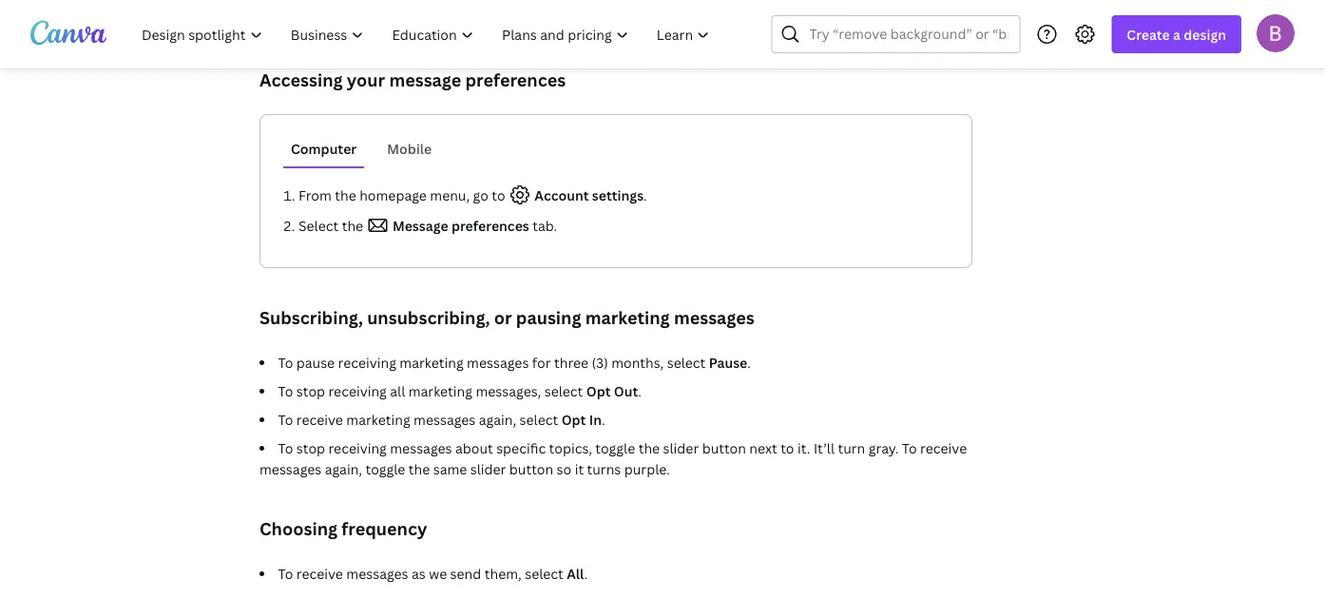 Task type: describe. For each thing, give the bounding box(es) containing it.
to inside to stop receiving messages about specific topics, toggle the slider button next to it. it'll turn gray. to receive messages again, toggle the same slider button so it turns purple.
[[781, 439, 794, 457]]

message
[[393, 216, 448, 234]]

choosing frequency
[[260, 517, 427, 540]]

receive inside to stop receiving messages about specific topics, toggle the slider button next to it. it'll turn gray. to receive messages again, toggle the same slider button so it turns purple.
[[920, 439, 967, 457]]

marketing up 'to receive marketing messages again, select opt in .'
[[409, 382, 473, 400]]

it
[[575, 460, 584, 478]]

marketing up months,
[[585, 306, 670, 329]]

menu,
[[430, 186, 470, 204]]

to for to stop receiving all marketing messages, select
[[278, 382, 293, 400]]

to stop receiving messages about specific topics, toggle the slider button next to it. it'll turn gray. to receive messages again, toggle the same slider button so it turns purple.
[[260, 439, 967, 478]]

all
[[567, 564, 584, 582]]

accessing
[[260, 68, 343, 91]]

mobile button
[[380, 130, 439, 166]]

message preferences
[[389, 216, 529, 234]]

homepage
[[360, 186, 427, 204]]

design
[[1184, 25, 1226, 43]]

bob builder image
[[1257, 14, 1295, 52]]

the right 'from'
[[335, 186, 356, 204]]

to for to receive messages as we send them, select
[[278, 564, 293, 582]]

create a design button
[[1112, 15, 1242, 53]]

so
[[557, 460, 572, 478]]

receive for to receive messages as we send them, select all .
[[296, 564, 343, 582]]

it'll
[[814, 439, 835, 457]]

select
[[299, 216, 339, 234]]

messages up pause
[[674, 306, 755, 329]]

receive for to receive marketing messages again, select opt in .
[[296, 410, 343, 428]]

. up the next
[[748, 353, 751, 371]]

mobile
[[387, 139, 432, 157]]

your
[[347, 68, 385, 91]]

we
[[429, 564, 447, 582]]

to for to pause receiving marketing messages for three (3) months, select
[[278, 353, 293, 371]]

0 horizontal spatial to
[[492, 186, 505, 204]]

messages down 'to stop receiving all marketing messages, select opt out .'
[[414, 410, 476, 428]]

topics,
[[549, 439, 592, 457]]

1 horizontal spatial again,
[[479, 410, 516, 428]]

top level navigation element
[[129, 15, 726, 53]]

messages down 'to receive marketing messages again, select opt in .'
[[390, 439, 452, 457]]

create a design
[[1127, 25, 1226, 43]]

select down three
[[544, 382, 583, 400]]

0 vertical spatial toggle
[[596, 439, 635, 457]]

select left all
[[525, 564, 564, 582]]

account
[[535, 186, 589, 204]]

subscribing, unsubscribing, or pausing marketing messages
[[260, 306, 755, 329]]

0 vertical spatial preferences
[[465, 68, 566, 91]]

receiving for messages
[[328, 439, 387, 457]]

messages,
[[476, 382, 541, 400]]

them,
[[485, 564, 522, 582]]

0 horizontal spatial button
[[509, 460, 553, 478]]

months,
[[612, 353, 664, 371]]

from the homepage menu, go to
[[299, 186, 509, 204]]

(3)
[[592, 353, 608, 371]]

Try "remove background" or "brand kit" search field
[[809, 16, 1008, 52]]

accessing your message preferences
[[260, 68, 566, 91]]

about
[[455, 439, 493, 457]]

receiving for marketing
[[338, 353, 396, 371]]



Task type: vqa. For each thing, say whether or not it's contained in the screenshot.
the slider
yes



Task type: locate. For each thing, give the bounding box(es) containing it.
1 vertical spatial preferences
[[451, 216, 529, 234]]

select the
[[299, 216, 367, 234]]

. right "account"
[[644, 186, 647, 204]]

message
[[389, 68, 461, 91]]

messages
[[674, 306, 755, 329], [467, 353, 529, 371], [414, 410, 476, 428], [390, 439, 452, 457], [260, 460, 322, 478], [346, 564, 408, 582]]

receive right gray.
[[920, 439, 967, 457]]

1 vertical spatial button
[[509, 460, 553, 478]]

all
[[390, 382, 405, 400]]

computer button
[[283, 130, 364, 166]]

.
[[644, 186, 647, 204], [748, 353, 751, 371], [638, 382, 642, 400], [602, 410, 605, 428], [584, 564, 588, 582]]

0 vertical spatial receive
[[296, 410, 343, 428]]

opt
[[586, 382, 611, 400], [562, 410, 586, 428]]

select up specific
[[520, 410, 558, 428]]

a
[[1173, 25, 1181, 43]]

. down months,
[[638, 382, 642, 400]]

toggle up frequency
[[366, 460, 405, 478]]

the
[[335, 186, 356, 204], [342, 216, 363, 234], [639, 439, 660, 457], [409, 460, 430, 478]]

1 vertical spatial receiving
[[328, 382, 387, 400]]

1 vertical spatial to
[[781, 439, 794, 457]]

pausing
[[516, 306, 581, 329]]

receiving for all
[[328, 382, 387, 400]]

in
[[589, 410, 602, 428]]

0 horizontal spatial toggle
[[366, 460, 405, 478]]

button down specific
[[509, 460, 553, 478]]

button left the next
[[702, 439, 746, 457]]

the left same
[[409, 460, 430, 478]]

messages up choosing
[[260, 460, 322, 478]]

receiving left all
[[328, 382, 387, 400]]

slider
[[663, 439, 699, 457], [470, 460, 506, 478]]

as
[[412, 564, 426, 582]]

to receive messages as we send them, select all .
[[278, 564, 588, 582]]

send
[[450, 564, 481, 582]]

0 vertical spatial button
[[702, 439, 746, 457]]

1 horizontal spatial toggle
[[596, 439, 635, 457]]

to receive marketing messages again, select opt in .
[[278, 410, 605, 428]]

three
[[554, 353, 589, 371]]

to right go
[[492, 186, 505, 204]]

. right "them,"
[[584, 564, 588, 582]]

receiving inside to stop receiving messages about specific topics, toggle the slider button next to it. it'll turn gray. to receive messages again, toggle the same slider button so it turns purple.
[[328, 439, 387, 457]]

receiving up all
[[338, 353, 396, 371]]

stop
[[296, 382, 325, 400], [296, 439, 325, 457]]

preferences down go
[[451, 216, 529, 234]]

opt left in
[[562, 410, 586, 428]]

or
[[494, 306, 512, 329]]

again, down messages,
[[479, 410, 516, 428]]

receive down choosing
[[296, 564, 343, 582]]

gray.
[[869, 439, 899, 457]]

go
[[473, 186, 489, 204]]

out
[[614, 382, 638, 400]]

0 vertical spatial stop
[[296, 382, 325, 400]]

2 vertical spatial receiving
[[328, 439, 387, 457]]

it.
[[798, 439, 810, 457]]

button
[[702, 439, 746, 457], [509, 460, 553, 478]]

0 vertical spatial opt
[[586, 382, 611, 400]]

stop inside to stop receiving messages about specific topics, toggle the slider button next to it. it'll turn gray. to receive messages again, toggle the same slider button so it turns purple.
[[296, 439, 325, 457]]

select left pause
[[667, 353, 706, 371]]

tab.
[[529, 216, 557, 234]]

from
[[299, 186, 332, 204]]

1 vertical spatial toggle
[[366, 460, 405, 478]]

specific
[[496, 439, 546, 457]]

stop for to stop receiving messages about specific topics, toggle the slider button next to it. it'll turn gray. to receive messages again, toggle the same slider button so it turns purple.
[[296, 439, 325, 457]]

again, up choosing frequency
[[325, 460, 362, 478]]

1 horizontal spatial slider
[[663, 439, 699, 457]]

create
[[1127, 25, 1170, 43]]

unsubscribing,
[[367, 306, 490, 329]]

preferences right message
[[465, 68, 566, 91]]

again, inside to stop receiving messages about specific topics, toggle the slider button next to it. it'll turn gray. to receive messages again, toggle the same slider button so it turns purple.
[[325, 460, 362, 478]]

1 vertical spatial slider
[[470, 460, 506, 478]]

turns
[[587, 460, 621, 478]]

slider down the about
[[470, 460, 506, 478]]

subscribing,
[[260, 306, 363, 329]]

0 vertical spatial receiving
[[338, 353, 396, 371]]

select
[[667, 353, 706, 371], [544, 382, 583, 400], [520, 410, 558, 428], [525, 564, 564, 582]]

for
[[532, 353, 551, 371]]

computer
[[291, 139, 357, 157]]

1 vertical spatial stop
[[296, 439, 325, 457]]

toggle
[[596, 439, 635, 457], [366, 460, 405, 478]]

stop up choosing
[[296, 439, 325, 457]]

1 stop from the top
[[296, 382, 325, 400]]

preferences
[[465, 68, 566, 91], [451, 216, 529, 234]]

toggle up turns
[[596, 439, 635, 457]]

stop down pause
[[296, 382, 325, 400]]

marketing
[[585, 306, 670, 329], [400, 353, 464, 371], [409, 382, 473, 400], [346, 410, 410, 428]]

messages left as
[[346, 564, 408, 582]]

opt left "out"
[[586, 382, 611, 400]]

2 stop from the top
[[296, 439, 325, 457]]

the up purple.
[[639, 439, 660, 457]]

marketing up 'to stop receiving all marketing messages, select opt out .'
[[400, 353, 464, 371]]

1 vertical spatial opt
[[562, 410, 586, 428]]

choosing
[[260, 517, 338, 540]]

receive down pause
[[296, 410, 343, 428]]

0 horizontal spatial slider
[[470, 460, 506, 478]]

receiving
[[338, 353, 396, 371], [328, 382, 387, 400], [328, 439, 387, 457]]

account settings
[[531, 186, 644, 204]]

again,
[[479, 410, 516, 428], [325, 460, 362, 478]]

2 vertical spatial receive
[[296, 564, 343, 582]]

the right select
[[342, 216, 363, 234]]

to
[[492, 186, 505, 204], [781, 439, 794, 457]]

messages up messages,
[[467, 353, 529, 371]]

next
[[750, 439, 777, 457]]

0 horizontal spatial again,
[[325, 460, 362, 478]]

1 horizontal spatial to
[[781, 439, 794, 457]]

0 vertical spatial to
[[492, 186, 505, 204]]

to left it.
[[781, 439, 794, 457]]

to for to receive marketing messages again, select
[[278, 410, 293, 428]]

1 horizontal spatial button
[[702, 439, 746, 457]]

slider up purple.
[[663, 439, 699, 457]]

receiving up choosing frequency
[[328, 439, 387, 457]]

receive
[[296, 410, 343, 428], [920, 439, 967, 457], [296, 564, 343, 582]]

turn
[[838, 439, 865, 457]]

same
[[433, 460, 467, 478]]

0 vertical spatial again,
[[479, 410, 516, 428]]

settings
[[592, 186, 644, 204]]

frequency
[[342, 517, 427, 540]]

marketing down all
[[346, 410, 410, 428]]

pause
[[296, 353, 335, 371]]

purple.
[[624, 460, 670, 478]]

to
[[278, 353, 293, 371], [278, 382, 293, 400], [278, 410, 293, 428], [278, 439, 293, 457], [902, 439, 917, 457], [278, 564, 293, 582]]

pause
[[709, 353, 748, 371]]

1 vertical spatial receive
[[920, 439, 967, 457]]

to pause receiving marketing messages for three (3) months, select pause .
[[278, 353, 751, 371]]

to stop receiving all marketing messages, select opt out .
[[278, 382, 642, 400]]

0 vertical spatial slider
[[663, 439, 699, 457]]

stop for to stop receiving all marketing messages, select opt out .
[[296, 382, 325, 400]]

1 vertical spatial again,
[[325, 460, 362, 478]]

. up to stop receiving messages about specific topics, toggle the slider button next to it. it'll turn gray. to receive messages again, toggle the same slider button so it turns purple.
[[602, 410, 605, 428]]



